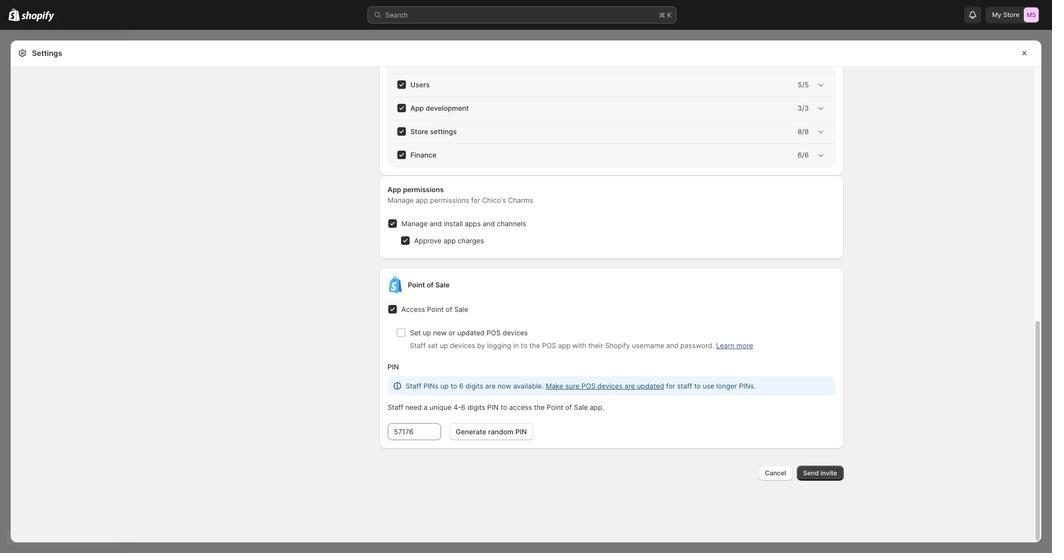 Task type: vqa. For each thing, say whether or not it's contained in the screenshot.
devices to the middle
yes



Task type: describe. For each thing, give the bounding box(es) containing it.
5/5
[[798, 80, 809, 89]]

to left access at the bottom of the page
[[501, 404, 508, 412]]

settings
[[430, 127, 457, 136]]

a
[[424, 404, 428, 412]]

make
[[546, 382, 564, 391]]

0 vertical spatial pin
[[388, 363, 399, 372]]

1 horizontal spatial devices
[[503, 329, 528, 337]]

up for set
[[440, 342, 448, 350]]

0 horizontal spatial and
[[430, 220, 442, 228]]

1 horizontal spatial pin
[[488, 404, 499, 412]]

0 vertical spatial up
[[423, 329, 431, 337]]

digits inside status
[[466, 382, 484, 391]]

sure
[[566, 382, 580, 391]]

3/3
[[798, 104, 809, 112]]

my
[[993, 11, 1002, 19]]

0 vertical spatial the
[[530, 342, 541, 350]]

my store
[[993, 11, 1020, 19]]

8/8
[[798, 127, 809, 136]]

to right in
[[521, 342, 528, 350]]

need
[[406, 404, 422, 412]]

1 horizontal spatial and
[[483, 220, 495, 228]]

app for app permissions manage app permissions for chico's charms
[[388, 186, 402, 194]]

0 vertical spatial pos
[[487, 329, 501, 337]]

charges
[[458, 237, 484, 245]]

0 horizontal spatial shopify image
[[9, 8, 20, 21]]

invite
[[821, 470, 838, 478]]

1 vertical spatial permissions
[[430, 196, 470, 205]]

set
[[428, 342, 438, 350]]

0 vertical spatial point
[[408, 281, 425, 289]]

0 horizontal spatial sale
[[436, 281, 450, 289]]

cancel link
[[759, 466, 793, 481]]

staff for staff set up devices by logging in to the pos app with their shopify username and password. learn more
[[410, 342, 426, 350]]

available.
[[514, 382, 544, 391]]

access
[[510, 404, 532, 412]]

6/6
[[798, 151, 809, 159]]

for inside app permissions manage app permissions for chico's charms
[[472, 196, 481, 205]]

access
[[402, 305, 425, 314]]

store inside settings dialog
[[411, 127, 429, 136]]

2 horizontal spatial and
[[667, 342, 679, 350]]

manage and install apps and channels
[[402, 220, 527, 228]]

more
[[737, 342, 754, 350]]

1 vertical spatial of
[[446, 305, 453, 314]]

k
[[668, 11, 672, 19]]

0 vertical spatial permissions
[[403, 186, 444, 194]]

access point of sale
[[402, 305, 469, 314]]

apps
[[465, 220, 481, 228]]

staff pins up to 6 digits are now available. make sure pos devices are updated for staff to use longer pins.
[[406, 382, 756, 391]]

my store image
[[1025, 7, 1040, 22]]

0 vertical spatial 6
[[460, 382, 464, 391]]

to left 'use'
[[695, 382, 701, 391]]

new
[[433, 329, 447, 337]]

now
[[498, 382, 512, 391]]

app.
[[590, 404, 605, 412]]

settings dialog
[[11, 0, 1042, 543]]

staff need a unique 4-6 digits pin to access the point of sale app.
[[388, 404, 605, 412]]

staff
[[678, 382, 693, 391]]

1 vertical spatial app
[[444, 237, 456, 245]]

pins
[[424, 382, 439, 391]]

1 are from the left
[[486, 382, 496, 391]]

approve
[[414, 237, 442, 245]]

shopify
[[606, 342, 631, 350]]

2 vertical spatial point
[[547, 404, 564, 412]]

longer
[[717, 382, 738, 391]]

1 vertical spatial the
[[534, 404, 545, 412]]

charms
[[508, 196, 534, 205]]

0 horizontal spatial updated
[[458, 329, 485, 337]]

point of sale
[[408, 281, 450, 289]]

manage inside app permissions manage app permissions for chico's charms
[[388, 196, 414, 205]]

app development
[[411, 104, 469, 112]]

⌘
[[659, 11, 666, 19]]

2 vertical spatial sale
[[574, 404, 588, 412]]



Task type: locate. For each thing, give the bounding box(es) containing it.
approve app charges
[[414, 237, 484, 245]]

1 horizontal spatial shopify image
[[21, 11, 55, 22]]

finance
[[411, 151, 437, 159]]

0 horizontal spatial of
[[427, 281, 434, 289]]

cancel
[[766, 470, 787, 478]]

settings
[[32, 49, 62, 58]]

of down sure at the right bottom of the page
[[566, 404, 572, 412]]

0 horizontal spatial are
[[486, 382, 496, 391]]

up
[[423, 329, 431, 337], [440, 342, 448, 350], [441, 382, 449, 391]]

0 vertical spatial store
[[1004, 11, 1020, 19]]

0 horizontal spatial pin
[[388, 363, 399, 372]]

for
[[472, 196, 481, 205], [667, 382, 676, 391]]

permissions up install at the left top of the page
[[430, 196, 470, 205]]

are
[[486, 382, 496, 391], [625, 382, 636, 391]]

chico's
[[483, 196, 506, 205]]

sale left "app." at the right bottom
[[574, 404, 588, 412]]

install
[[444, 220, 463, 228]]

updated left staff
[[637, 382, 665, 391]]

status
[[388, 377, 836, 396]]

staff for staff need a unique 4-6 digits pin to access the point of sale app.
[[388, 404, 404, 412]]

2 horizontal spatial point
[[547, 404, 564, 412]]

shopify image
[[9, 8, 20, 21], [21, 11, 55, 22]]

of up access point of sale on the bottom of page
[[427, 281, 434, 289]]

app permissions manage app permissions for chico's charms
[[388, 186, 534, 205]]

in
[[514, 342, 519, 350]]

to up 4-
[[451, 382, 458, 391]]

1 horizontal spatial app
[[411, 104, 424, 112]]

2 horizontal spatial of
[[566, 404, 572, 412]]

sale up the set up new or updated pos devices at the bottom
[[455, 305, 469, 314]]

search
[[385, 11, 408, 19]]

0 vertical spatial app
[[411, 104, 424, 112]]

for left staff
[[667, 382, 676, 391]]

0 vertical spatial app
[[416, 196, 428, 205]]

app down install at the left top of the page
[[444, 237, 456, 245]]

1 horizontal spatial of
[[446, 305, 453, 314]]

send invite
[[804, 470, 838, 478]]

sale
[[436, 281, 450, 289], [455, 305, 469, 314], [574, 404, 588, 412]]

digits
[[466, 382, 484, 391], [468, 404, 486, 412]]

2 are from the left
[[625, 382, 636, 391]]

2 horizontal spatial pin
[[516, 428, 527, 437]]

app
[[416, 196, 428, 205], [444, 237, 456, 245], [559, 342, 571, 350]]

updated up by
[[458, 329, 485, 337]]

users
[[411, 80, 430, 89]]

send invite button
[[797, 466, 844, 481]]

1 vertical spatial pin
[[488, 404, 499, 412]]

up for pins
[[441, 382, 449, 391]]

generate random pin
[[456, 428, 527, 437]]

to
[[521, 342, 528, 350], [451, 382, 458, 391], [695, 382, 701, 391], [501, 404, 508, 412]]

pin inside button
[[516, 428, 527, 437]]

app inside app permissions manage app permissions for chico's charms
[[388, 186, 402, 194]]

4-
[[454, 404, 461, 412]]

pos left the 'with' on the right
[[542, 342, 557, 350]]

updated
[[458, 329, 485, 337], [637, 382, 665, 391]]

1 vertical spatial pos
[[542, 342, 557, 350]]

make sure pos devices are updated link
[[546, 382, 665, 391]]

1 vertical spatial sale
[[455, 305, 469, 314]]

0 horizontal spatial app
[[416, 196, 428, 205]]

the right in
[[530, 342, 541, 350]]

and
[[430, 220, 442, 228], [483, 220, 495, 228], [667, 342, 679, 350]]

learn more link
[[717, 342, 754, 350]]

devices inside status
[[598, 382, 623, 391]]

their
[[589, 342, 604, 350]]

are left now
[[486, 382, 496, 391]]

point right access
[[427, 305, 444, 314]]

1 vertical spatial 6
[[461, 404, 466, 412]]

1 vertical spatial point
[[427, 305, 444, 314]]

0 vertical spatial digits
[[466, 382, 484, 391]]

2 vertical spatial of
[[566, 404, 572, 412]]

send
[[804, 470, 819, 478]]

manage down finance
[[388, 196, 414, 205]]

0 vertical spatial for
[[472, 196, 481, 205]]

⌘ k
[[659, 11, 672, 19]]

app for app development
[[411, 104, 424, 112]]

password.
[[681, 342, 715, 350]]

1 vertical spatial digits
[[468, 404, 486, 412]]

0 vertical spatial of
[[427, 281, 434, 289]]

set up new or updated pos devices
[[410, 329, 528, 337]]

or
[[449, 329, 456, 337]]

2 vertical spatial pos
[[582, 382, 596, 391]]

1 horizontal spatial pos
[[542, 342, 557, 350]]

0 horizontal spatial store
[[411, 127, 429, 136]]

status containing staff pins up to 6 digits are now available.
[[388, 377, 836, 396]]

store settings
[[411, 127, 457, 136]]

devices up in
[[503, 329, 528, 337]]

0 horizontal spatial devices
[[450, 342, 476, 350]]

staff
[[410, 342, 426, 350], [406, 382, 422, 391], [388, 404, 404, 412]]

app up approve
[[416, 196, 428, 205]]

random
[[489, 428, 514, 437]]

2 vertical spatial pin
[[516, 428, 527, 437]]

and right apps
[[483, 220, 495, 228]]

logging
[[488, 342, 512, 350]]

store up finance
[[411, 127, 429, 136]]

the
[[530, 342, 541, 350], [534, 404, 545, 412]]

1 horizontal spatial for
[[667, 382, 676, 391]]

store
[[1004, 11, 1020, 19], [411, 127, 429, 136]]

set
[[410, 329, 421, 337]]

generate random pin button
[[450, 424, 534, 441]]

app inside app permissions manage app permissions for chico's charms
[[416, 196, 428, 205]]

2 vertical spatial app
[[559, 342, 571, 350]]

point
[[408, 281, 425, 289], [427, 305, 444, 314], [547, 404, 564, 412]]

1 vertical spatial manage
[[402, 220, 428, 228]]

for left the chico's
[[472, 196, 481, 205]]

app
[[411, 104, 424, 112], [388, 186, 402, 194]]

permissions down finance
[[403, 186, 444, 194]]

sale up access point of sale on the bottom of page
[[436, 281, 450, 289]]

1 vertical spatial for
[[667, 382, 676, 391]]

channels
[[497, 220, 527, 228]]

0 horizontal spatial app
[[388, 186, 402, 194]]

2 vertical spatial up
[[441, 382, 449, 391]]

2 vertical spatial devices
[[598, 382, 623, 391]]

1 horizontal spatial sale
[[455, 305, 469, 314]]

unique
[[430, 404, 452, 412]]

devices down the set up new or updated pos devices at the bottom
[[450, 342, 476, 350]]

staff for staff pins up to 6 digits are now available. make sure pos devices are updated for staff to use longer pins.
[[406, 382, 422, 391]]

2 horizontal spatial pos
[[582, 382, 596, 391]]

1 horizontal spatial updated
[[637, 382, 665, 391]]

poslogo image
[[387, 277, 404, 294]]

pin
[[388, 363, 399, 372], [488, 404, 499, 412], [516, 428, 527, 437]]

devices up "app." at the right bottom
[[598, 382, 623, 391]]

0 vertical spatial staff
[[410, 342, 426, 350]]

1 vertical spatial staff
[[406, 382, 422, 391]]

learn
[[717, 342, 735, 350]]

6 right unique
[[461, 404, 466, 412]]

permissions
[[403, 186, 444, 194], [430, 196, 470, 205]]

pos right sure at the right bottom of the page
[[582, 382, 596, 391]]

6 up 4-
[[460, 382, 464, 391]]

status inside settings dialog
[[388, 377, 836, 396]]

2 horizontal spatial devices
[[598, 382, 623, 391]]

use
[[703, 382, 715, 391]]

1 vertical spatial devices
[[450, 342, 476, 350]]

1 vertical spatial app
[[388, 186, 402, 194]]

staff left need
[[388, 404, 404, 412]]

staff set up devices by logging in to the pos app with their shopify username and password. learn more
[[410, 342, 754, 350]]

1 horizontal spatial point
[[427, 305, 444, 314]]

of
[[427, 281, 434, 289], [446, 305, 453, 314], [566, 404, 572, 412]]

with
[[573, 342, 587, 350]]

manage up approve
[[402, 220, 428, 228]]

development
[[426, 104, 469, 112]]

1 vertical spatial updated
[[637, 382, 665, 391]]

username
[[632, 342, 665, 350]]

pos up logging
[[487, 329, 501, 337]]

staff down set
[[410, 342, 426, 350]]

of up or
[[446, 305, 453, 314]]

dialog
[[1046, 41, 1053, 88]]

and left install at the left top of the page
[[430, 220, 442, 228]]

store right my
[[1004, 11, 1020, 19]]

0 horizontal spatial for
[[472, 196, 481, 205]]

staff left pins
[[406, 382, 422, 391]]

generate
[[456, 428, 487, 437]]

1 vertical spatial up
[[440, 342, 448, 350]]

digits left now
[[466, 382, 484, 391]]

0 vertical spatial sale
[[436, 281, 450, 289]]

pins.
[[740, 382, 756, 391]]

0 vertical spatial updated
[[458, 329, 485, 337]]

1 horizontal spatial store
[[1004, 11, 1020, 19]]

digits right 4-
[[468, 404, 486, 412]]

2 horizontal spatial sale
[[574, 404, 588, 412]]

0 horizontal spatial point
[[408, 281, 425, 289]]

2 vertical spatial staff
[[388, 404, 404, 412]]

0 vertical spatial devices
[[503, 329, 528, 337]]

1 horizontal spatial app
[[444, 237, 456, 245]]

app left the 'with' on the right
[[559, 342, 571, 350]]

1 horizontal spatial are
[[625, 382, 636, 391]]

1 vertical spatial store
[[411, 127, 429, 136]]

point right poslogo
[[408, 281, 425, 289]]

and right username
[[667, 342, 679, 350]]

devices
[[503, 329, 528, 337], [450, 342, 476, 350], [598, 382, 623, 391]]

6
[[460, 382, 464, 391], [461, 404, 466, 412]]

the right access at the bottom of the page
[[534, 404, 545, 412]]

by
[[478, 342, 486, 350]]

for inside status
[[667, 382, 676, 391]]

are down shopify
[[625, 382, 636, 391]]

- - - - - - number field
[[388, 424, 441, 441]]

point down make
[[547, 404, 564, 412]]

0 vertical spatial manage
[[388, 196, 414, 205]]

manage
[[388, 196, 414, 205], [402, 220, 428, 228]]

2 horizontal spatial app
[[559, 342, 571, 350]]

0 horizontal spatial pos
[[487, 329, 501, 337]]

pos
[[487, 329, 501, 337], [542, 342, 557, 350], [582, 382, 596, 391]]



